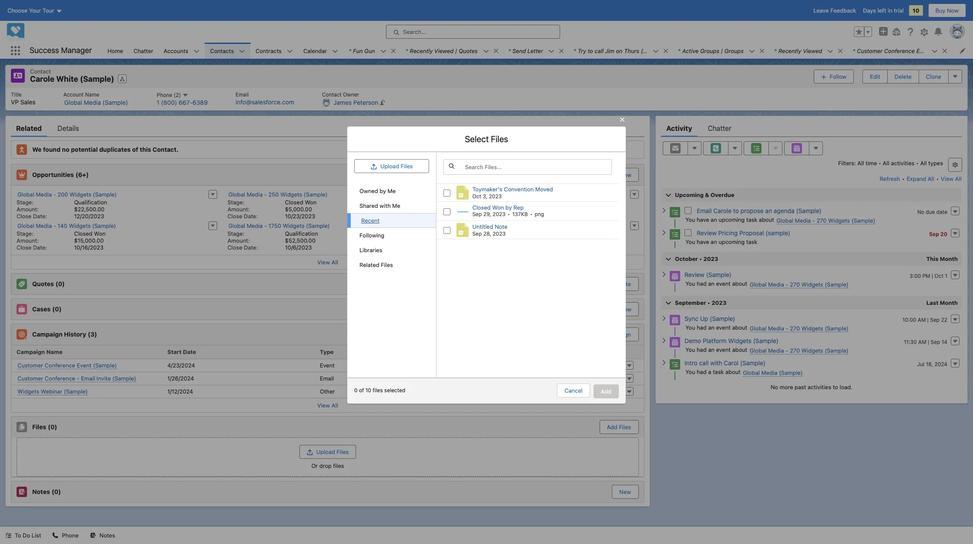 Task type: describe. For each thing, give the bounding box(es) containing it.
| down search... button
[[455, 47, 457, 54]]

conference for event
[[45, 362, 75, 369]]

vp
[[11, 98, 19, 106]]

customer inside list
[[857, 47, 883, 54]]

tab list for no more past activities to load. status
[[661, 120, 963, 137]]

$22,500.00 close date:
[[17, 206, 105, 220]]

qualification amount: for 200
[[17, 199, 107, 213]]

webinar
[[41, 388, 62, 395]]

name for campaign name
[[46, 349, 63, 356]]

trial
[[894, 7, 904, 14]]

1 (800) 667-6389 link
[[157, 99, 208, 106]]

global media (sample) link for about
[[743, 369, 803, 377]]

0 vertical spatial with
[[380, 203, 391, 210]]

accounts list item
[[159, 43, 205, 59]]

files element
[[11, 416, 645, 478]]

* recently viewed | quotes
[[406, 47, 478, 54]]

global inside you have an upcoming task about global media - 270 widgets (sample)
[[777, 217, 794, 224]]

files inside 'link'
[[381, 262, 393, 269]]

text default image for recently viewed | quotes
[[493, 48, 499, 54]]

close for $15,000.00 close date:
[[17, 244, 31, 251]]

text default image inside to do list button
[[5, 533, 11, 539]]

task image for review
[[670, 229, 681, 240]]

sales
[[20, 98, 36, 106]]

text default image right the gun at the top of page
[[390, 48, 397, 54]]

upcoming
[[675, 191, 704, 198]]

amount: down 'global media - 250 widgets (sample)' link at the left top of page
[[228, 206, 250, 213]]

270 for review (sample)
[[790, 281, 800, 288]]

global media (sample) link for (sample)
[[64, 99, 128, 106]]

media inside account name global media (sample)
[[84, 99, 101, 106]]

you for 10:00 am | sep 22
[[686, 324, 696, 331]]

all left time at the top of page
[[858, 160, 865, 167]]

sep left 14 at the right bottom
[[931, 339, 941, 346]]

(sample) inside 'link'
[[515, 191, 539, 198]]

| for review (sample)
[[932, 273, 934, 279]]

new for new quote
[[602, 281, 614, 288]]

in
[[888, 7, 893, 14]]

demo
[[685, 337, 701, 345]]

add for (3)
[[586, 331, 596, 338]]

global media - 180 widgets (sample) link
[[439, 222, 538, 230]]

campaign history element
[[11, 324, 645, 413]]

propose
[[741, 207, 764, 214]]

closed for global media - 250 widgets (sample)
[[285, 199, 303, 206]]

270 for demo platform widgets (sample)
[[790, 347, 800, 354]]

or
[[312, 463, 318, 470]]

date: for $15,000.00 close date:
[[33, 244, 47, 251]]

drop
[[320, 463, 332, 470]]

files inside 'status'
[[373, 388, 383, 394]]

upload files inside files element
[[316, 449, 349, 456]]

fun
[[353, 47, 363, 54]]

quotes inside list
[[459, 47, 478, 54]]

we
[[32, 146, 42, 153]]

notes button
[[85, 527, 120, 545]]

text default image up follow
[[838, 48, 844, 54]]

pricing
[[719, 229, 738, 237]]

jim
[[605, 47, 615, 54]]

pm
[[923, 273, 931, 279]]

| for sync up (sample)
[[928, 317, 929, 323]]

3:00 pm | oct 1
[[910, 273, 948, 279]]

0 vertical spatial by
[[380, 188, 386, 195]]

date
[[183, 349, 196, 356]]

sep left 20
[[930, 231, 940, 238]]

0 vertical spatial view all link
[[941, 172, 963, 186]]

date
[[937, 209, 948, 215]]

Search Files... search field
[[444, 159, 612, 175]]

libraries
[[360, 247, 382, 254]]

have for you have an upcoming task about global media - 270 widgets (sample)
[[697, 216, 710, 223]]

all right expand
[[928, 175, 935, 182]]

1 (800) 667-6389
[[157, 99, 208, 106]]

2 groups from the left
[[725, 47, 744, 54]]

3 task image from the top
[[670, 360, 681, 370]]

all right time at the top of page
[[883, 160, 890, 167]]

jul
[[918, 361, 925, 368]]

new for new button associated with opportunities (6+)
[[620, 171, 632, 178]]

137
[[513, 211, 521, 218]]

text default image for send letter
[[559, 48, 565, 54]]

campaign inside button
[[605, 331, 631, 338]]

qualification amount: for 1750
[[228, 230, 318, 244]]

4/23/2024
[[167, 362, 195, 369]]

2023 inside the untitled note sep 28, 2023
[[493, 231, 506, 237]]

activity link
[[667, 120, 693, 137]]

edit
[[871, 73, 881, 80]]

event for platform
[[716, 346, 731, 353]]

widgets inside campaign history element
[[17, 388, 39, 395]]

expand
[[907, 175, 927, 182]]

10/6/2023
[[285, 244, 312, 251]]

of inside related tab panel
[[132, 146, 138, 153]]

contact for contact owner
[[322, 91, 342, 98]]

no more past activities to load.
[[771, 384, 853, 391]]

view for middle 'view all' link
[[317, 259, 330, 266]]

no due date
[[918, 209, 948, 215]]

* for * fun gun
[[349, 47, 351, 54]]

activity
[[667, 124, 693, 132]]

2 vertical spatial view all link
[[11, 398, 644, 413]]

am for demo platform widgets (sample)
[[919, 339, 927, 346]]

home
[[108, 47, 123, 54]]

global media - 400 widgets (sample) element
[[433, 189, 644, 221]]

6 list item from the left
[[769, 43, 848, 59]]

all right expand all button
[[956, 175, 962, 182]]

recently for recently viewed
[[779, 47, 802, 54]]

text default image inside notes button
[[90, 533, 96, 539]]

oct for 3:00
[[935, 273, 944, 279]]

all left types
[[921, 160, 927, 167]]

list for home link in the left of the page
[[6, 88, 968, 110]]

close for $22,500.00 close date:
[[17, 213, 31, 220]]

no for no due date
[[918, 209, 925, 215]]

home link
[[102, 43, 128, 59]]

no for no more past activities to load.
[[771, 384, 779, 391]]

• right the october
[[700, 255, 702, 262]]

buy now
[[936, 7, 959, 14]]

1 vertical spatial 1
[[945, 273, 948, 279]]

sep inside the untitled note sep 28, 2023
[[473, 231, 482, 237]]

4 list item from the left
[[569, 43, 673, 59]]

intro call with carol (sample) link
[[685, 359, 766, 367]]

sync up (sample) link
[[685, 315, 736, 322]]

success manager
[[30, 46, 92, 55]]

1750
[[269, 222, 281, 229]]

related files link
[[347, 258, 436, 273]]

to inside button
[[598, 331, 603, 338]]

stage: for $22,500.00 close date:
[[17, 199, 34, 206]]

opportunities (6+)
[[32, 171, 89, 178]]

accounts link
[[159, 43, 194, 59]]

400
[[480, 191, 490, 198]]

to do list
[[15, 533, 41, 539]]

200
[[58, 191, 68, 198]]

tab list for files element
[[11, 120, 645, 137]]

conference inside list
[[885, 47, 915, 54]]

toymaker's convention moved oct 3, 2023
[[473, 186, 553, 200]]

thurs
[[624, 47, 640, 54]]

amount: inside global media - 140 widgets (sample) element
[[17, 237, 39, 244]]

notes for notes
[[100, 533, 115, 539]]

global media - 250 widgets (sample) link
[[228, 191, 328, 198]]

title vp sales
[[11, 91, 36, 106]]

0 vertical spatial view
[[941, 175, 954, 182]]

(sample)
[[766, 229, 791, 237]]

this month
[[927, 255, 958, 262]]

upcoming & overdue button
[[662, 188, 962, 202]]

start date element
[[164, 346, 317, 359]]

email for email
[[320, 375, 334, 382]]

contacts list item
[[205, 43, 251, 59]]

text default image up clone button
[[942, 48, 948, 54]]

shared with me link
[[347, 199, 436, 213]]

1 groups from the left
[[701, 47, 720, 54]]

event inside list
[[917, 47, 932, 54]]

do
[[23, 533, 30, 539]]

$15,000.00
[[74, 237, 104, 244]]

1 vertical spatial chatter
[[708, 124, 732, 132]]

task inside the you had a task about global media (sample)
[[713, 369, 724, 376]]

2 list item from the left
[[400, 43, 503, 59]]

carole white (sample)
[[30, 74, 114, 84]]

media inside 'link'
[[458, 191, 474, 198]]

closed won amount: for 250
[[228, 199, 317, 213]]

untitled note sep 28, 2023
[[473, 223, 508, 237]]

about for up
[[733, 324, 748, 331]]

0 vertical spatial 10
[[913, 7, 920, 14]]

last month
[[927, 299, 958, 306]]

recently for recently viewed | quotes
[[410, 47, 433, 54]]

files (0)
[[32, 424, 57, 431]]

upload inside button
[[381, 163, 399, 170]]

sep 20
[[930, 231, 948, 238]]

1/26/2024
[[167, 375, 194, 382]]

account
[[63, 91, 84, 98]]

widgets inside you have an upcoming task about global media - 270 widgets (sample)
[[829, 217, 850, 224]]

status element
[[469, 346, 622, 359]]

campaign name element
[[11, 346, 164, 359]]

* for * try to call jim on thurs (sample)
[[574, 47, 576, 54]]

you for 11:30 am | sep 14
[[686, 346, 696, 353]]

2 horizontal spatial won
[[492, 204, 504, 211]]

edit button
[[863, 70, 888, 83]]

past
[[795, 384, 807, 391]]

view all for middle 'view all' link
[[317, 259, 338, 266]]

you had an event about global media - 270 widgets (sample) for widgets
[[686, 346, 849, 354]]

demo platform widgets (sample) link
[[685, 337, 779, 345]]

me for shared with me
[[392, 203, 401, 210]]

have for you have an upcoming task
[[697, 238, 710, 245]]

viewed for * recently viewed
[[803, 47, 823, 54]]

1 horizontal spatial by
[[506, 204, 512, 211]]

of inside 'status'
[[359, 388, 364, 394]]

select files
[[465, 134, 509, 144]]

$5,000.00 close date:
[[228, 206, 312, 220]]

or drop files
[[312, 463, 344, 470]]

• up sync up (sample) link
[[708, 299, 711, 306]]

1 you had an event about global media - 270 widgets (sample) from the top
[[686, 280, 849, 288]]

$22,500.00
[[74, 206, 105, 213]]

oct for toymaker's
[[473, 193, 482, 200]]

11:30
[[904, 339, 917, 346]]

carol
[[724, 359, 739, 367]]

0 of 10 files selected status
[[354, 384, 406, 394]]

files inside related tab panel
[[333, 463, 344, 470]]

10:00 am | sep 22
[[903, 317, 948, 323]]

an for 3:00 pm | oct 1
[[709, 280, 715, 287]]

details link
[[57, 120, 79, 137]]

list for leave feedback link
[[102, 43, 974, 59]]

james peterson
[[334, 99, 378, 106]]

add to campaign button
[[579, 328, 638, 341]]

global media - 1750 widgets (sample) element
[[222, 221, 433, 252]]

james
[[334, 99, 352, 106]]

contacts link
[[205, 43, 239, 59]]

quotes inside related tab panel
[[32, 280, 54, 288]]

email left invite
[[81, 375, 95, 382]]

qualification amount: for 400
[[439, 199, 529, 213]]

• up expand
[[917, 160, 919, 167]]

new for new button corresponding to cases (0)
[[620, 306, 632, 313]]

month for last month
[[940, 299, 958, 306]]

campaign name
[[17, 349, 63, 356]]

a
[[709, 369, 712, 376]]

untitled
[[473, 223, 494, 230]]

you had an event about global media - 270 widgets (sample) for (sample)
[[686, 324, 849, 332]]

an up october  •  2023 at the top right of the page
[[711, 238, 717, 245]]

refresh button
[[880, 172, 901, 186]]

add for (0)
[[607, 424, 618, 431]]

global media - 180 widgets (sample)
[[439, 222, 538, 229]]

1 inside list
[[157, 99, 160, 106]]

stage: for $5,000.00 close date:
[[228, 199, 245, 206]]

chatter inside list
[[134, 47, 153, 54]]

1 horizontal spatial with
[[711, 359, 723, 367]]

you for jul 18, 2024
[[686, 369, 696, 376]]

(sample) inside you have an upcoming task about global media - 270 widgets (sample)
[[852, 217, 876, 224]]

sep left 29,
[[473, 211, 482, 218]]

* for * send letter
[[508, 47, 511, 54]]

other
[[320, 388, 335, 395]]

* for * recently viewed
[[775, 47, 777, 54]]

kb
[[521, 211, 528, 218]]

event image
[[670, 315, 681, 326]]

2 you from the top
[[686, 238, 696, 245]]

(sample) inside account name global media (sample)
[[103, 99, 128, 106]]

sep left 22
[[931, 317, 940, 323]]

widgets webinar (sample)
[[17, 388, 88, 395]]

1 horizontal spatial call
[[699, 359, 709, 367]]

2 horizontal spatial closed
[[473, 204, 491, 211]]

• down types
[[937, 175, 939, 182]]

stage: inside global media - 180 widgets (sample) element
[[439, 230, 456, 237]]

(3)
[[88, 331, 97, 338]]

negotiation
[[496, 230, 527, 237]]

0 horizontal spatial event
[[77, 362, 92, 369]]

* recently viewed
[[775, 47, 823, 54]]



Task type: locate. For each thing, give the bounding box(es) containing it.
widgets inside 'link'
[[492, 191, 514, 198]]

customer down the campaign name
[[17, 362, 43, 369]]

3 had from the top
[[697, 346, 707, 353]]

upload files up owned by me link
[[381, 163, 413, 170]]

4 * from the left
[[574, 47, 576, 54]]

event image
[[670, 271, 681, 282], [670, 337, 681, 348]]

view all
[[317, 259, 338, 266], [317, 402, 338, 409]]

an down sync up (sample) link
[[709, 324, 715, 331]]

2023 for sep 29, 2023
[[493, 211, 506, 218]]

date: down global media - 140 widgets (sample) link
[[33, 244, 47, 251]]

1 vertical spatial no
[[771, 384, 779, 391]]

viewed for * recently viewed | quotes
[[434, 47, 454, 54]]

about inside the you had a task about global media (sample)
[[726, 369, 741, 376]]

leave
[[814, 7, 829, 14]]

add inside add button
[[601, 388, 612, 395]]

upcoming & overdue
[[675, 191, 735, 198]]

| right the active
[[721, 47, 723, 54]]

270 for sync up (sample)
[[790, 325, 800, 332]]

tab list containing related
[[11, 120, 645, 137]]

0 vertical spatial have
[[697, 216, 710, 223]]

1 you from the top
[[686, 216, 696, 223]]

3 text default image from the left
[[663, 48, 669, 54]]

closed won amount: inside global media - 140 widgets (sample) element
[[17, 230, 106, 244]]

customer
[[857, 47, 883, 54], [17, 362, 43, 369], [17, 375, 43, 382]]

an inside you have an upcoming task about global media - 270 widgets (sample)
[[711, 216, 717, 223]]

stage: down $22,500.00 close date:
[[17, 230, 34, 237]]

closed won amount: down 250
[[228, 199, 317, 213]]

task image
[[670, 207, 681, 218], [670, 229, 681, 240], [670, 360, 681, 370]]

date: inside $22,500.00 close date:
[[33, 213, 47, 220]]

task down propose
[[747, 216, 758, 223]]

rep
[[514, 204, 524, 211]]

oct right "pm"
[[935, 273, 944, 279]]

0 horizontal spatial 10
[[366, 388, 371, 394]]

* customer conference event (sample)
[[853, 47, 957, 54]]

0 vertical spatial closed won amount:
[[228, 199, 317, 213]]

0 vertical spatial related
[[16, 124, 42, 132]]

0 horizontal spatial closed won amount:
[[17, 230, 106, 244]]

| left 14 at the right bottom
[[928, 339, 930, 346]]

11:30 am | sep 14
[[904, 339, 948, 346]]

1 vertical spatial contact
[[322, 91, 342, 98]]

campaign for campaign history (3)
[[32, 331, 63, 338]]

(sample) inside the you had a task about global media (sample)
[[779, 369, 803, 376]]

stage: inside global media - 140 widgets (sample) element
[[17, 230, 34, 237]]

by
[[380, 188, 386, 195], [506, 204, 512, 211]]

1 vertical spatial new button
[[613, 302, 639, 316]]

won for global media - 140 widgets (sample)
[[94, 230, 106, 237]]

related for related
[[16, 124, 42, 132]]

* fun gun
[[349, 47, 375, 54]]

all inside campaign history element
[[332, 402, 338, 409]]

text default image left phone
[[52, 533, 59, 539]]

date: inside $40,000.00 close date:
[[455, 213, 469, 220]]

0 horizontal spatial quotes
[[32, 280, 54, 288]]

account name global media (sample)
[[63, 91, 128, 106]]

email up info@salesforce.com
[[236, 91, 249, 98]]

0 vertical spatial conference
[[885, 47, 915, 54]]

quotes image
[[17, 279, 27, 289]]

am
[[918, 317, 926, 323], [919, 339, 927, 346]]

no left more
[[771, 384, 779, 391]]

0 horizontal spatial activities
[[808, 384, 832, 391]]

view for bottom 'view all' link
[[317, 402, 330, 409]]

close for $40,000.00 close date:
[[439, 213, 453, 220]]

1 horizontal spatial upload files
[[381, 163, 413, 170]]

me up the recent link
[[392, 203, 401, 210]]

notes element
[[11, 481, 645, 503]]

have inside you have an upcoming task about global media - 270 widgets (sample)
[[697, 216, 710, 223]]

phone
[[62, 533, 79, 539]]

new button for opportunities (6+)
[[613, 168, 639, 182]]

1 vertical spatial conference
[[45, 362, 75, 369]]

types
[[929, 160, 944, 167]]

qualification amount: inside "global media - 200 widgets (sample)" element
[[17, 199, 107, 213]]

you have an upcoming task about global media - 270 widgets (sample)
[[686, 216, 876, 224]]

platform
[[703, 337, 727, 345]]

event down review (sample) link
[[716, 280, 731, 287]]

10 right the 0
[[366, 388, 371, 394]]

3 list item from the left
[[503, 43, 569, 59]]

related for related files
[[360, 262, 380, 269]]

had for demo
[[697, 346, 707, 353]]

text default image left try
[[559, 48, 565, 54]]

0 vertical spatial list
[[102, 43, 974, 59]]

qualification amount: inside global media - 400 widgets (sample) element
[[439, 199, 529, 213]]

qualification inside global media - 1750 widgets (sample) element
[[285, 230, 318, 237]]

view all for bottom 'view all' link
[[317, 402, 338, 409]]

carole right the contact icon
[[30, 74, 54, 84]]

(0) inside files element
[[48, 424, 57, 431]]

contact image
[[11, 69, 25, 83]]

chatter link right activity link
[[708, 120, 732, 137]]

opportunities
[[32, 171, 74, 178]]

notes for notes (0)
[[32, 488, 50, 496]]

global inside the you had a task about global media (sample)
[[743, 369, 760, 376]]

closed up '10/23/2023'
[[285, 199, 303, 206]]

0 horizontal spatial no
[[771, 384, 779, 391]]

1 horizontal spatial viewed
[[803, 47, 823, 54]]

global
[[64, 99, 82, 106], [17, 191, 34, 198], [228, 191, 245, 198], [439, 191, 456, 198], [777, 217, 794, 224], [17, 222, 34, 229], [228, 222, 245, 229], [439, 222, 456, 229], [750, 281, 767, 288], [750, 325, 767, 332], [750, 347, 767, 354], [743, 369, 760, 376]]

calendar list item
[[298, 43, 344, 59]]

6 * from the left
[[775, 47, 777, 54]]

you down demo
[[686, 346, 696, 353]]

amount: inside "global media - 200 widgets (sample)" element
[[17, 206, 39, 213]]

review for review pricing proposal (sample)
[[697, 229, 717, 237]]

task for you have an upcoming task about global media - 270 widgets (sample)
[[747, 216, 758, 223]]

contracts link
[[251, 43, 287, 59]]

amount: left 28,
[[439, 237, 461, 244]]

text default image right phone
[[90, 533, 96, 539]]

carole down overdue
[[714, 207, 732, 214]]

agenda
[[774, 207, 795, 214]]

1 vertical spatial chatter link
[[708, 120, 732, 137]]

2 recently from the left
[[779, 47, 802, 54]]

0 vertical spatial event
[[716, 280, 731, 287]]

amount: inside global media - 400 widgets (sample) element
[[439, 206, 461, 213]]

quotes right the "quotes" icon
[[32, 280, 54, 288]]

group
[[854, 27, 873, 37]]

name inside account name global media (sample)
[[85, 91, 99, 98]]

close inside $5,000.00 close date:
[[228, 213, 242, 220]]

global media - 270 widgets (sample) link
[[777, 217, 876, 224], [750, 281, 849, 288], [750, 325, 849, 332], [750, 347, 849, 355]]

september  •  2023
[[675, 299, 727, 306]]

2 new button from the top
[[613, 302, 639, 316]]

0 vertical spatial global media (sample) link
[[64, 99, 128, 106]]

0 vertical spatial of
[[132, 146, 138, 153]]

1 * from the left
[[349, 47, 351, 54]]

send
[[513, 47, 526, 54]]

1 vertical spatial upcoming
[[719, 238, 745, 245]]

event image left demo
[[670, 337, 681, 348]]

search... button
[[386, 25, 560, 39]]

1 vertical spatial month
[[940, 299, 958, 306]]

qualification for $22,500.00 close date:
[[74, 199, 107, 206]]

stage: for $15,000.00 close date:
[[17, 230, 34, 237]]

add button
[[594, 385, 619, 399]]

sep
[[473, 211, 482, 218], [473, 231, 482, 237], [930, 231, 940, 238], [931, 317, 940, 323], [931, 339, 941, 346]]

an
[[766, 207, 772, 214], [711, 216, 717, 223], [711, 238, 717, 245], [709, 280, 715, 287], [709, 324, 715, 331], [709, 346, 715, 353]]

1 vertical spatial event
[[716, 324, 731, 331]]

refresh
[[880, 175, 901, 182]]

view all down other
[[317, 402, 338, 409]]

review (sample)
[[685, 271, 732, 278]]

1 horizontal spatial 1
[[945, 273, 948, 279]]

1 vertical spatial upload files
[[316, 449, 349, 456]]

1 horizontal spatial of
[[359, 388, 364, 394]]

event down type
[[320, 362, 335, 369]]

you inside you have an upcoming task about global media - 270 widgets (sample)
[[686, 216, 696, 223]]

won for global media - 250 widgets (sample)
[[305, 199, 317, 206]]

$19,500.00
[[496, 237, 526, 244]]

quotes down search... button
[[459, 47, 478, 54]]

close for $5,000.00 close date:
[[228, 213, 242, 220]]

an for no due date
[[711, 216, 717, 223]]

opportunities image
[[17, 170, 27, 180]]

global media - 140 widgets (sample)
[[17, 222, 116, 229]]

text default image for active groups | groups
[[759, 48, 765, 54]]

(0) inside notes element
[[52, 488, 61, 496]]

amount: inside negotiation amount:
[[439, 237, 461, 244]]

1 month from the top
[[940, 255, 958, 262]]

2 horizontal spatial event
[[917, 47, 932, 54]]

2 had from the top
[[697, 324, 707, 331]]

had inside the you had a task about global media (sample)
[[697, 369, 707, 376]]

global media - 250 widgets (sample)
[[228, 191, 328, 198]]

start date
[[167, 349, 196, 356]]

1 horizontal spatial related
[[360, 262, 380, 269]]

1 vertical spatial add
[[601, 388, 612, 395]]

1 event from the top
[[716, 280, 731, 287]]

2023
[[489, 193, 502, 200], [493, 211, 506, 218], [493, 231, 506, 237], [704, 255, 719, 262], [712, 299, 727, 306]]

0 horizontal spatial chatter link
[[128, 43, 159, 59]]

amount: for global media - 180 widgets (sample)
[[439, 237, 461, 244]]

chatter right activity link
[[708, 124, 732, 132]]

1 vertical spatial 10
[[366, 388, 371, 394]]

2 event from the top
[[716, 324, 731, 331]]

1 horizontal spatial name
[[85, 91, 99, 98]]

upcoming inside you have an upcoming task about global media - 270 widgets (sample)
[[719, 216, 745, 223]]

buy
[[936, 7, 946, 14]]

viewed up 'follow' "button"
[[803, 47, 823, 54]]

add inside add files button
[[607, 424, 618, 431]]

1 list item from the left
[[344, 43, 400, 59]]

related inside 'link'
[[360, 262, 380, 269]]

an for 11:30 am | sep 14
[[709, 346, 715, 353]]

closed inside global media - 140 widgets (sample) element
[[74, 230, 92, 237]]

5 * from the left
[[678, 47, 681, 54]]

$52,500.00
[[285, 237, 316, 244]]

clone button
[[919, 70, 949, 83]]

had left a
[[697, 369, 707, 376]]

1 vertical spatial list
[[6, 88, 968, 110]]

new button inside notes element
[[613, 486, 638, 499]]

0 vertical spatial files
[[373, 388, 383, 394]]

0 vertical spatial review
[[697, 229, 717, 237]]

• right time at the top of page
[[879, 160, 882, 167]]

customer inside customer conference event (sample) link
[[17, 362, 43, 369]]

contact inside list
[[322, 91, 342, 98]]

tab list
[[11, 120, 645, 137], [661, 120, 963, 137]]

files left selected
[[373, 388, 383, 394]]

stage: for $52,500.00 close date:
[[228, 230, 245, 237]]

0 horizontal spatial won
[[94, 230, 106, 237]]

of
[[132, 146, 138, 153], [359, 388, 364, 394]]

stage: inside global media - 400 widgets (sample) element
[[439, 199, 456, 206]]

3 you from the top
[[686, 280, 696, 287]]

0 horizontal spatial name
[[46, 349, 63, 356]]

2023 for october  •  2023
[[704, 255, 719, 262]]

global inside account name global media (sample)
[[64, 99, 82, 106]]

1 vertical spatial files
[[333, 463, 344, 470]]

3 * from the left
[[508, 47, 511, 54]]

0
[[354, 388, 358, 394]]

you down intro
[[686, 369, 696, 376]]

1 horizontal spatial carole
[[714, 207, 732, 214]]

customer inside customer conference - email invite (sample) link
[[17, 375, 43, 382]]

follow
[[830, 73, 847, 80]]

an down the platform
[[709, 346, 715, 353]]

1 horizontal spatial chatter link
[[708, 120, 732, 137]]

0 horizontal spatial contact
[[30, 68, 51, 75]]

2 vertical spatial task
[[713, 369, 724, 376]]

0 horizontal spatial carole
[[30, 74, 54, 84]]

1 horizontal spatial 10
[[913, 7, 920, 14]]

- inside 'link'
[[475, 191, 478, 198]]

qualification amount: down "200"
[[17, 199, 107, 213]]

(0)
[[56, 280, 65, 288], [52, 306, 62, 313], [48, 424, 57, 431], [52, 488, 61, 496]]

3 you had an event about global media - 270 widgets (sample) from the top
[[686, 346, 849, 354]]

name inside campaign history element
[[46, 349, 63, 356]]

2 view all from the top
[[317, 402, 338, 409]]

won right 29,
[[492, 204, 504, 211]]

date: for $5,000.00 close date:
[[244, 213, 258, 220]]

qualification for $40,000.00 close date:
[[496, 199, 529, 206]]

global media - 180 widgets (sample) element
[[433, 221, 644, 252]]

| for demo platform widgets (sample)
[[928, 339, 930, 346]]

all
[[858, 160, 865, 167], [883, 160, 890, 167], [921, 160, 927, 167], [928, 175, 935, 182], [956, 175, 962, 182], [332, 259, 338, 266], [332, 402, 338, 409]]

270 inside you have an upcoming task about global media - 270 widgets (sample)
[[817, 217, 827, 224]]

1 have from the top
[[697, 216, 710, 223]]

am for sync up (sample)
[[918, 317, 926, 323]]

contracts list item
[[251, 43, 298, 59]]

1 text default image from the left
[[493, 48, 499, 54]]

5 list item from the left
[[673, 43, 769, 59]]

an up you have an upcoming task
[[711, 216, 717, 223]]

global inside 'link'
[[439, 191, 456, 198]]

1 vertical spatial carole
[[714, 207, 732, 214]]

1 vertical spatial task image
[[670, 229, 681, 240]]

2 vertical spatial new button
[[613, 486, 638, 499]]

1 vertical spatial closed won amount:
[[17, 230, 106, 244]]

contact.
[[153, 146, 179, 153]]

closed won amount: for 140
[[17, 230, 106, 244]]

date: for $52,500.00 close date:
[[244, 244, 258, 251]]

0 vertical spatial month
[[940, 255, 958, 262]]

1 new button from the top
[[613, 168, 639, 182]]

10 inside 'status'
[[366, 388, 371, 394]]

task inside you have an upcoming task about global media - 270 widgets (sample)
[[747, 216, 758, 223]]

global media - 1750 widgets (sample)
[[228, 222, 330, 229]]

note
[[495, 223, 508, 230]]

close inside $40,000.00 close date:
[[439, 213, 453, 220]]

tab list containing activity
[[661, 120, 963, 137]]

upcoming up pricing
[[719, 216, 745, 223]]

chatter link for activity link
[[708, 120, 732, 137]]

media
[[84, 99, 101, 106], [36, 191, 52, 198], [247, 191, 263, 198], [458, 191, 474, 198], [795, 217, 811, 224], [36, 222, 52, 229], [247, 222, 263, 229], [458, 222, 474, 229], [769, 281, 785, 288], [769, 325, 785, 332], [769, 347, 785, 354], [762, 369, 778, 376]]

180
[[480, 222, 489, 229]]

2 have from the top
[[697, 238, 710, 245]]

info@salesforce.com link
[[236, 98, 294, 106]]

text default image inside phone button
[[52, 533, 59, 539]]

list item
[[344, 43, 400, 59], [400, 43, 503, 59], [503, 43, 569, 59], [569, 43, 673, 59], [673, 43, 769, 59], [769, 43, 848, 59], [848, 43, 957, 59]]

• left expand
[[903, 175, 905, 182]]

you inside the you had a task about global media (sample)
[[686, 369, 696, 376]]

sep down the untitled
[[473, 231, 482, 237]]

email carole to propose an agenda (sample)
[[697, 207, 822, 214]]

stage: inside "global media - 200 widgets (sample)" element
[[17, 199, 34, 206]]

review up you have an upcoming task
[[697, 229, 717, 237]]

1 upcoming from the top
[[719, 216, 745, 223]]

stage: down opportunities icon
[[17, 199, 34, 206]]

event for up
[[716, 324, 731, 331]]

1 had from the top
[[697, 280, 707, 287]]

date: inside $52,500.00 close date:
[[244, 244, 258, 251]]

1 vertical spatial activities
[[808, 384, 832, 391]]

2 text default image from the left
[[559, 48, 565, 54]]

4 text default image from the left
[[759, 48, 765, 54]]

activities
[[891, 160, 915, 167], [808, 384, 832, 391]]

about
[[759, 216, 774, 223], [733, 280, 748, 287], [733, 324, 748, 331], [733, 346, 748, 353], [726, 369, 741, 376]]

10:00
[[903, 317, 917, 323]]

1 horizontal spatial closed
[[285, 199, 303, 206]]

close inside '$15,000.00 close date:'
[[17, 244, 31, 251]]

add files
[[607, 424, 631, 431]]

you for 3:00 pm | oct 1
[[686, 280, 696, 287]]

an up you have an upcoming task about global media - 270 widgets (sample) on the top right of the page
[[766, 207, 772, 214]]

closed
[[285, 199, 303, 206], [473, 204, 491, 211], [74, 230, 92, 237]]

add
[[586, 331, 596, 338], [601, 388, 612, 395], [607, 424, 618, 431]]

view inside campaign history element
[[317, 402, 330, 409]]

2 vertical spatial view
[[317, 402, 330, 409]]

0 horizontal spatial upload files
[[316, 449, 349, 456]]

month for this month
[[940, 255, 958, 262]]

review for review (sample)
[[685, 271, 705, 278]]

1 horizontal spatial event
[[320, 362, 335, 369]]

7 * from the left
[[853, 47, 856, 54]]

selected
[[385, 388, 406, 394]]

new button for notes (0)
[[613, 486, 638, 499]]

0 horizontal spatial qualification
[[74, 199, 107, 206]]

we found no potential duplicates of this contact.
[[32, 146, 179, 153]]

view all link down types
[[941, 172, 963, 186]]

contact up james
[[322, 91, 342, 98]]

0 horizontal spatial by
[[380, 188, 386, 195]]

filters:
[[839, 160, 856, 167]]

list containing vp sales
[[6, 88, 968, 110]]

0 vertical spatial activities
[[891, 160, 915, 167]]

recent link
[[347, 213, 436, 228]]

1 vertical spatial upload
[[316, 449, 335, 456]]

amount: down $5,000.00 close date:
[[228, 237, 250, 244]]

1 vertical spatial you had an event about global media - 270 widgets (sample)
[[686, 324, 849, 332]]

refresh • expand all • view all
[[880, 175, 962, 182]]

qualification inside "global media - 200 widgets (sample)" element
[[74, 199, 107, 206]]

notes
[[32, 488, 50, 496], [100, 533, 115, 539]]

new
[[620, 171, 632, 178], [602, 281, 614, 288], [620, 306, 632, 313], [620, 489, 631, 496]]

date: down global media - 1750 widgets (sample) link
[[244, 244, 258, 251]]

global media - 200 widgets (sample) element
[[11, 189, 222, 221]]

event image for review
[[670, 271, 681, 282]]

view all down global media - 1750 widgets (sample) element
[[317, 259, 338, 266]]

sep 29, 2023
[[473, 211, 506, 218]]

0 horizontal spatial qualification amount:
[[17, 199, 107, 213]]

0 vertical spatial upcoming
[[719, 216, 745, 223]]

0 horizontal spatial global media (sample) link
[[64, 99, 128, 106]]

stage: left the untitled
[[439, 230, 456, 237]]

had down demo
[[697, 346, 707, 353]]

0 vertical spatial 1
[[157, 99, 160, 106]]

text default image
[[493, 48, 499, 54], [559, 48, 565, 54], [663, 48, 669, 54], [759, 48, 765, 54]]

text default image for try to call jim on thurs (sample)
[[663, 48, 669, 54]]

0 horizontal spatial viewed
[[434, 47, 454, 54]]

3 event from the top
[[716, 346, 731, 353]]

event down campaign name element
[[77, 362, 92, 369]]

1 horizontal spatial qualification
[[285, 230, 318, 237]]

you down upcoming
[[686, 216, 696, 223]]

upload files inside button
[[381, 163, 413, 170]]

1 recently from the left
[[410, 47, 433, 54]]

task image up the october
[[670, 229, 681, 240]]

upload inside files element
[[316, 449, 335, 456]]

global media (sample) link up more
[[743, 369, 803, 377]]

chatter
[[134, 47, 153, 54], [708, 124, 732, 132]]

files right the drop
[[333, 463, 344, 470]]

task right a
[[713, 369, 724, 376]]

with down owned by me link
[[380, 203, 391, 210]]

activities right past
[[808, 384, 832, 391]]

about for platform
[[733, 346, 748, 353]]

type element
[[317, 346, 469, 359]]

stage: inside global media - 1750 widgets (sample) element
[[228, 230, 245, 237]]

task image down upcoming
[[670, 207, 681, 218]]

chatter link for home link in the left of the page
[[128, 43, 159, 59]]

owned by me link
[[347, 184, 436, 199]]

global media - 270 widgets (sample) link for sync up (sample)
[[750, 325, 849, 332]]

related files
[[360, 262, 393, 269]]

new button for cases (0)
[[613, 302, 639, 316]]

call inside list
[[595, 47, 604, 54]]

to inside list
[[588, 47, 593, 54]]

month right "last"
[[940, 299, 958, 306]]

date: inside $5,000.00 close date:
[[244, 213, 258, 220]]

list
[[102, 43, 974, 59], [6, 88, 968, 110]]

to do list button
[[0, 527, 46, 545]]

1 vertical spatial task
[[747, 238, 758, 245]]

conference for email
[[45, 375, 75, 382]]

1 event image from the top
[[670, 271, 681, 282]]

4 had from the top
[[697, 369, 707, 376]]

1 viewed from the left
[[434, 47, 454, 54]]

2 viewed from the left
[[803, 47, 823, 54]]

media inside you have an upcoming task about global media - 270 widgets (sample)
[[795, 217, 811, 224]]

potential
[[71, 146, 98, 153]]

1/12/2024
[[167, 388, 193, 395]]

(0) for notes (0)
[[52, 488, 61, 496]]

about inside you have an upcoming task about global media - 270 widgets (sample)
[[759, 216, 774, 223]]

2 you had an event about global media - 270 widgets (sample) from the top
[[686, 324, 849, 332]]

am right 10:00
[[918, 317, 926, 323]]

1 horizontal spatial qualification amount:
[[228, 230, 318, 244]]

global media - 140 widgets (sample) element
[[11, 221, 222, 252]]

text default image left to
[[5, 533, 11, 539]]

customer conference - email invite (sample) link
[[17, 375, 136, 383]]

notes inside related tab panel
[[32, 488, 50, 496]]

2 * from the left
[[406, 47, 408, 54]]

view all link down other
[[11, 398, 644, 413]]

won inside global media - 140 widgets (sample) element
[[94, 230, 106, 237]]

upcoming for you have an upcoming task
[[719, 238, 745, 245]]

event image down the october
[[670, 271, 681, 282]]

1 horizontal spatial files
[[373, 388, 383, 394]]

you up september
[[686, 280, 696, 287]]

0 vertical spatial upload
[[381, 163, 399, 170]]

global media - 270 widgets (sample) link for review (sample)
[[750, 281, 849, 288]]

all down global media - 1750 widgets (sample) element
[[332, 259, 338, 266]]

0 vertical spatial notes
[[32, 488, 50, 496]]

* for * active groups | groups
[[678, 47, 681, 54]]

2 horizontal spatial qualification
[[496, 199, 529, 206]]

0 vertical spatial name
[[85, 91, 99, 98]]

closed won by rep
[[473, 204, 524, 211]]

have down upcoming & overdue
[[697, 216, 710, 223]]

1 horizontal spatial global media (sample) link
[[743, 369, 803, 377]]

closed for global media - 140 widgets (sample)
[[74, 230, 92, 237]]

customer up edit button
[[857, 47, 883, 54]]

view all inside campaign history element
[[317, 402, 338, 409]]

2 tab list from the left
[[661, 120, 963, 137]]

2023 right 3,
[[489, 193, 502, 200]]

2 vertical spatial you had an event about global media - 270 widgets (sample)
[[686, 346, 849, 354]]

task for you have an upcoming task
[[747, 238, 758, 245]]

date: up global media - 1750 widgets (sample)
[[244, 213, 258, 220]]

1 vertical spatial review
[[685, 271, 705, 278]]

2023 inside toymaker's convention moved oct 3, 2023
[[489, 193, 502, 200]]

0 horizontal spatial of
[[132, 146, 138, 153]]

about for (sample)
[[733, 280, 748, 287]]

2 vertical spatial event
[[716, 346, 731, 353]]

had for sync
[[697, 324, 707, 331]]

0 vertical spatial carole
[[30, 74, 54, 84]]

to
[[15, 533, 21, 539]]

event for (sample)
[[716, 280, 731, 287]]

chatter link right home
[[128, 43, 159, 59]]

you had an event about global media - 270 widgets (sample)
[[686, 280, 849, 288], [686, 324, 849, 332], [686, 346, 849, 354]]

peterson
[[353, 99, 378, 106]]

this
[[927, 255, 939, 262]]

related tab panel
[[11, 137, 645, 503]]

overdue
[[711, 191, 735, 198]]

4 you from the top
[[686, 324, 696, 331]]

-
[[53, 191, 56, 198], [264, 191, 267, 198], [475, 191, 478, 198], [813, 217, 815, 224], [53, 222, 56, 229], [264, 222, 267, 229], [475, 222, 478, 229], [786, 281, 789, 288], [786, 325, 789, 332], [786, 347, 789, 354], [77, 375, 79, 382]]

qualification inside global media - 400 widgets (sample) element
[[496, 199, 529, 206]]

no left due
[[918, 209, 925, 215]]

call up a
[[699, 359, 709, 367]]

- inside you have an upcoming task about global media - 270 widgets (sample)
[[813, 217, 815, 224]]

upload files
[[381, 163, 413, 170], [316, 449, 349, 456]]

text default image
[[390, 48, 397, 54], [838, 48, 844, 54], [942, 48, 948, 54], [5, 533, 11, 539], [52, 533, 59, 539], [90, 533, 96, 539]]

toymaker's
[[473, 186, 503, 193]]

2 vertical spatial task image
[[670, 360, 681, 370]]

close for $52,500.00 close date:
[[228, 244, 242, 251]]

by up 10/17/2023
[[506, 204, 512, 211]]

add inside add to campaign button
[[586, 331, 596, 338]]

close inside $52,500.00 close date:
[[228, 244, 242, 251]]

0 horizontal spatial oct
[[473, 193, 482, 200]]

with up a
[[711, 359, 723, 367]]

1 horizontal spatial recently
[[779, 47, 802, 54]]

date: left 29,
[[455, 213, 469, 220]]

name for account name global media (sample)
[[85, 91, 99, 98]]

related up we
[[16, 124, 42, 132]]

email for email carole to propose an agenda (sample)
[[697, 207, 712, 214]]

2 upcoming from the top
[[719, 238, 745, 245]]

1 task image from the top
[[670, 207, 681, 218]]

call left jim on the top
[[595, 47, 604, 54]]

closed up "10/16/2023"
[[74, 230, 92, 237]]

0 vertical spatial view all
[[317, 259, 338, 266]]

viewed down search... button
[[434, 47, 454, 54]]

customer up webinar
[[17, 375, 43, 382]]

intro call with carol (sample)
[[685, 359, 766, 367]]

2 month from the top
[[940, 299, 958, 306]]

list containing home
[[102, 43, 974, 59]]

1 vertical spatial with
[[711, 359, 723, 367]]

cases image
[[17, 304, 27, 315]]

5 you from the top
[[686, 346, 696, 353]]

close inside $22,500.00 close date:
[[17, 213, 31, 220]]

date: for $40,000.00 close date:
[[455, 213, 469, 220]]

0 vertical spatial chatter link
[[128, 43, 159, 59]]

2 task image from the top
[[670, 229, 681, 240]]

1 view all from the top
[[317, 259, 338, 266]]

demo platform widgets (sample)
[[685, 337, 779, 345]]

0 vertical spatial call
[[595, 47, 604, 54]]

date: for $22,500.00 close date:
[[33, 213, 47, 220]]

0 horizontal spatial with
[[380, 203, 391, 210]]

email inside email info@salesforce.com
[[236, 91, 249, 98]]

7 list item from the left
[[848, 43, 957, 59]]

6 you from the top
[[686, 369, 696, 376]]

amount: for global media - 400 widgets (sample)
[[439, 206, 461, 213]]

0 vertical spatial no
[[918, 209, 925, 215]]

1 horizontal spatial contact
[[322, 91, 342, 98]]

upload up owned by me link
[[381, 163, 399, 170]]

3 new button from the top
[[613, 486, 638, 499]]

0 vertical spatial you had an event about global media - 270 widgets (sample)
[[686, 280, 849, 288]]

event
[[917, 47, 932, 54], [77, 362, 92, 369], [320, 362, 335, 369]]

1 vertical spatial me
[[392, 203, 401, 210]]

new inside notes element
[[620, 489, 631, 496]]

10 right trial
[[913, 7, 920, 14]]

global media - 270 widgets (sample) link for demo platform widgets (sample)
[[750, 347, 849, 355]]

event up demo platform widgets (sample) link
[[716, 324, 731, 331]]

email for email info@salesforce.com
[[236, 91, 249, 98]]

contact for contact
[[30, 68, 51, 75]]

| right "pm"
[[932, 273, 934, 279]]

- inside campaign history element
[[77, 375, 79, 382]]

customer for event
[[17, 362, 43, 369]]

text default image left * recently viewed
[[759, 48, 765, 54]]

name up customer conference event (sample) at the left bottom of the page
[[46, 349, 63, 356]]

expand all button
[[907, 172, 935, 186]]

1 vertical spatial view
[[317, 259, 330, 266]]

notes inside button
[[100, 533, 115, 539]]

media inside the you had a task about global media (sample)
[[762, 369, 778, 376]]

no more past activities to load. status
[[661, 384, 963, 391]]

0 vertical spatial me
[[388, 188, 396, 195]]

notes (0)
[[32, 488, 61, 496]]

view all link down global media - 1750 widgets (sample) element
[[11, 255, 644, 269]]

me for owned by me
[[388, 188, 396, 195]]

customer for email
[[17, 375, 43, 382]]

3,
[[483, 193, 488, 200]]

1 vertical spatial view all link
[[11, 255, 644, 269]]

1 tab list from the left
[[11, 120, 645, 137]]

amount: for global media - 200 widgets (sample)
[[17, 206, 39, 213]]

task image for email
[[670, 207, 681, 218]]

(0) for cases (0)
[[52, 306, 62, 313]]

qualification amount: inside global media - 1750 widgets (sample) element
[[228, 230, 318, 244]]

new quote
[[602, 281, 631, 288]]

2 event image from the top
[[670, 337, 681, 348]]

you for no due date
[[686, 216, 696, 223]]

cancel
[[565, 388, 583, 395]]

0 horizontal spatial tab list
[[11, 120, 645, 137]]



Task type: vqa. For each thing, say whether or not it's contained in the screenshot.


